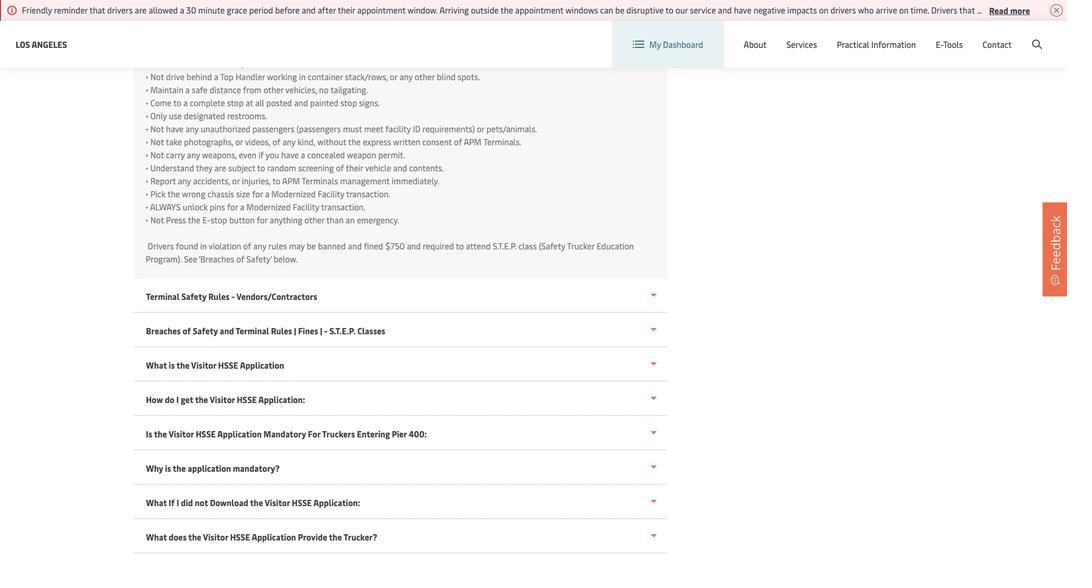Task type: vqa. For each thing, say whether or not it's contained in the screenshot.
Supply
no



Task type: describe. For each thing, give the bounding box(es) containing it.
class
[[518, 240, 537, 252]]

2 horizontal spatial have
[[734, 4, 751, 16]]

a down injuries,
[[265, 188, 269, 200]]

any inside not drive behind a top handler working in container stack/rows, or any other blind spots. •
[[400, 71, 413, 82]]

of inside understand they are subject to random screening of their vehicle and contents. •
[[336, 162, 344, 174]]

of up safety'
[[243, 240, 251, 252]]

hsse up the how do i get the visitor hsse application:
[[218, 360, 238, 371]]

0 vertical spatial for
[[252, 188, 263, 200]]

pets/animals.
[[487, 123, 537, 134]]

apm inside report any accidents, or injuries, to apm terminals management immediately. •
[[282, 175, 300, 187]]

terminals.
[[483, 136, 521, 148]]

stop for anything
[[211, 214, 227, 226]]

blind
[[437, 71, 456, 82]]

in inside not drive behind a top handler working in container stack/rows, or any other blind spots. •
[[299, 71, 306, 82]]

14 • from the top
[[146, 201, 148, 213]]

concealed
[[307, 149, 345, 161]]

angeles
[[32, 38, 67, 50]]

1 horizontal spatial on
[[819, 4, 828, 16]]

not press the e-stop button for anything other than an emergency.
[[150, 214, 399, 226]]

2 appointment from the left
[[515, 4, 563, 16]]

stop down tailgating.
[[340, 97, 357, 108]]

a left 30
[[180, 4, 184, 16]]

global menu button
[[843, 21, 924, 52]]

application
[[187, 463, 231, 474]]

los angeles
[[16, 38, 67, 50]]

1 drivers from the left
[[107, 4, 133, 16]]

immediately.
[[392, 175, 439, 187]]

without
[[317, 136, 346, 148]]

what for what if i did not download the visitor hsse application:
[[146, 497, 167, 509]]

must
[[343, 123, 362, 134]]

drivers inside drivers found in violation of any rules may be banned and fined $750 and required to attend s.t.e.p. class (safety trucker education program). see 'breaches of safety' below.
[[148, 240, 174, 252]]

not enter rail section of the terminal
[[150, 19, 287, 30]]

1 vertical spatial for
[[227, 201, 238, 213]]

the inside pick the wrong chassis size for a modernized facility transaction. • always unlock pins for a modernized facility transaction. •
[[167, 188, 180, 200]]

15
[[224, 58, 232, 69]]

terminal inside breaches of safety and terminal rules | fines | - s.t.e.p. classes dropdown button
[[235, 325, 269, 337]]

stop for posted
[[227, 97, 244, 108]]

2 | from the left
[[320, 325, 322, 337]]

• inside drive no more than 15 mph. •
[[146, 71, 148, 82]]

safe
[[192, 84, 208, 95]]

pins
[[210, 201, 225, 213]]

read
[[989, 4, 1008, 16]]

tools
[[943, 39, 963, 50]]

2 arrive from the left
[[977, 4, 998, 16]]

• inside come to a complete stop at all posted and painted stop signs. •
[[146, 110, 148, 121]]

30
[[186, 4, 196, 16]]

requirements)
[[422, 123, 475, 134]]

s.t.e.p. inside drivers found in violation of any rules may be banned and fined $750 and required to attend s.t.e.p. class (safety trucker education program). see 'breaches of safety' below.
[[493, 240, 516, 252]]

passengers
[[252, 123, 294, 134]]

tailgating.
[[330, 84, 368, 95]]

contact
[[983, 39, 1012, 50]]

facility
[[385, 123, 411, 134]]

0 vertical spatial transaction.
[[346, 188, 391, 200]]

what for what is the visitor hsse application
[[146, 360, 167, 371]]

• inside the "only use designated restrooms. •"
[[146, 123, 148, 134]]

3 • from the top
[[146, 58, 148, 69]]

2 that from the left
[[959, 4, 975, 16]]

create
[[991, 30, 1015, 42]]

what is the visitor hsse application
[[146, 360, 284, 371]]

1 horizontal spatial drivers
[[931, 4, 957, 16]]

1 appointment from the left
[[357, 4, 406, 16]]

injuries,
[[242, 175, 271, 187]]

provide
[[298, 532, 327, 543]]

my dashboard
[[649, 39, 703, 50]]

1 horizontal spatial be
[[615, 4, 624, 16]]

is inside drive on the highline (dock) or road nearest to the dock where the vessel is working. •
[[421, 6, 426, 17]]

unlock
[[183, 201, 208, 213]]

0 vertical spatial application:
[[258, 394, 305, 406]]

you
[[266, 149, 279, 161]]

or inside drive on the highline (dock) or road nearest to the dock where the vessel is working. •
[[254, 6, 262, 17]]

videos,
[[245, 136, 270, 148]]

terminals
[[302, 175, 338, 187]]

all
[[255, 97, 264, 108]]

are inside understand they are subject to random screening of their vehicle and contents. •
[[214, 162, 226, 174]]

$750
[[385, 240, 405, 252]]

allowed
[[149, 4, 178, 16]]

1 arrive from the left
[[876, 4, 897, 16]]

screening
[[298, 162, 334, 174]]

0 vertical spatial are
[[135, 4, 147, 16]]

be inside drivers found in violation of any rules may be banned and fined $750 and required to attend s.t.e.p. class (safety trucker education program). see 'breaches of safety' below.
[[307, 240, 316, 252]]

more inside drive no more than 15 mph. •
[[183, 58, 203, 69]]

rules inside breaches of safety and terminal rules | fines | - s.t.e.p. classes dropdown button
[[271, 325, 292, 337]]

how do i get the visitor hsse application: button
[[133, 382, 667, 416]]

subject
[[228, 162, 255, 174]]

window.
[[408, 4, 438, 16]]

1 horizontal spatial -
[[324, 325, 327, 337]]

service
[[690, 4, 716, 16]]

does
[[168, 532, 186, 543]]

in inside drivers found in violation of any rules may be banned and fined $750 and required to attend s.t.e.p. class (safety trucker education program). see 'breaches of safety' below.
[[200, 240, 207, 252]]

i for did
[[176, 497, 179, 509]]

global menu
[[866, 30, 913, 42]]

their right after
[[338, 4, 355, 16]]

• inside understand they are subject to random screening of their vehicle and contents. •
[[146, 175, 148, 187]]

hsse up provide
[[292, 497, 312, 509]]

application inside dropdown button
[[217, 428, 261, 440]]

than inside drive no more than 15 mph. •
[[204, 58, 222, 69]]

1 horizontal spatial application:
[[313, 497, 360, 509]]

their left close alert icon
[[1030, 4, 1047, 16]]

0 vertical spatial modernized
[[271, 188, 316, 200]]

come to a complete stop at all posted and painted stop signs. •
[[146, 97, 380, 121]]

2 drivers from the left
[[830, 4, 856, 16]]

or inside the not take photographs, or videos, of any kind, without the express written consent of apm terminals. •
[[235, 136, 243, 148]]

their inside understand they are subject to random screening of their vehicle and contents. •
[[346, 162, 363, 174]]

menu
[[892, 30, 913, 42]]

contents.
[[409, 162, 444, 174]]

• inside not carry any weapons, even if you have a concealed weapon permit. •
[[146, 162, 148, 174]]

what for what does the visitor hsse application provide the trucker?
[[146, 532, 167, 543]]

vendors/contractors
[[236, 291, 317, 302]]

take
[[166, 136, 182, 148]]

a up button
[[240, 201, 244, 213]]

and inside dropdown button
[[219, 325, 234, 337]]

dock
[[337, 6, 355, 17]]

signs.
[[359, 97, 380, 108]]

found
[[176, 240, 198, 252]]

section
[[201, 19, 228, 30]]

consent
[[422, 136, 452, 148]]

spots.
[[458, 71, 480, 82]]

information
[[871, 39, 916, 50]]

any inside the not take photographs, or videos, of any kind, without the express written consent of apm terminals. •
[[282, 136, 296, 148]]

of down "requirements)"
[[454, 136, 462, 148]]

below.
[[274, 253, 298, 265]]

not for press
[[150, 214, 164, 226]]

s.t.e.p. inside dropdown button
[[329, 325, 355, 337]]

no inside maintain a safe distance from other vehicles, no tailgating. •
[[319, 84, 329, 95]]

not for have
[[150, 123, 164, 134]]

• inside the not take photographs, or videos, of any kind, without the express written consent of apm terminals. •
[[146, 149, 148, 161]]

mandatory
[[263, 428, 306, 440]]

to inside report any accidents, or injuries, to apm terminals management immediately. •
[[272, 175, 280, 187]]

truckers
[[322, 428, 355, 440]]

and left after
[[302, 4, 316, 16]]

/
[[985, 30, 989, 42]]

is for what is the visitor hsse application
[[168, 360, 175, 371]]

• inside not have any unauthorized passengers (passengers must meet facility id requirements) or pets/animals. •
[[146, 136, 148, 148]]

restrooms.
[[227, 110, 267, 121]]

any inside not have any unauthorized passengers (passengers must meet facility id requirements) or pets/animals. •
[[186, 123, 199, 134]]

express
[[363, 136, 391, 148]]

see
[[184, 253, 197, 265]]

appo
[[1049, 4, 1067, 16]]

painted
[[310, 97, 338, 108]]

grace
[[227, 4, 247, 16]]

and inside understand they are subject to random screening of their vehicle and contents. •
[[393, 162, 407, 174]]

1 vertical spatial transaction.
[[321, 201, 366, 213]]

my
[[649, 39, 661, 50]]

to inside understand they are subject to random screening of their vehicle and contents. •
[[257, 162, 265, 174]]

wrong
[[182, 188, 205, 200]]

accidents,
[[193, 175, 230, 187]]

if
[[258, 149, 264, 161]]

1 outside from the left
[[471, 4, 499, 16]]

drive for no
[[150, 58, 169, 69]]

friendly reminder that drivers are allowed a 30 minute grace period before and after their appointment window. arriving outside the appointment windows can be disruptive to our service and have negative impacts on drivers who arrive on time. drivers that arrive outside their appo
[[22, 4, 1067, 16]]

and left the fined
[[348, 240, 362, 252]]

1 vertical spatial safety
[[192, 325, 218, 337]]

mandatory?
[[233, 463, 279, 474]]

the inside dropdown button
[[154, 428, 167, 440]]

a inside not drive behind a top handler working in container stack/rows, or any other blind spots. •
[[214, 71, 218, 82]]

and right service
[[718, 4, 732, 16]]

mph.
[[234, 58, 253, 69]]

visitor up the 'what does the visitor hsse application provide the trucker?'
[[264, 497, 290, 509]]

complete
[[190, 97, 225, 108]]

terminal inside terminal safety rules - vendors/contractors dropdown button
[[146, 291, 179, 302]]

visitor inside dropdown button
[[168, 428, 194, 440]]

0 vertical spatial safety
[[181, 291, 206, 302]]

0 horizontal spatial -
[[231, 291, 235, 302]]

or inside not drive behind a top handler working in container stack/rows, or any other blind spots. •
[[390, 71, 397, 82]]



Task type: locate. For each thing, give the bounding box(es) containing it.
be right may
[[307, 240, 316, 252]]

1 horizontal spatial in
[[299, 71, 306, 82]]

drivers right 'time.' at the right of page
[[931, 4, 957, 16]]

understand they are subject to random screening of their vehicle and contents. •
[[146, 162, 444, 187]]

0 horizontal spatial appointment
[[357, 4, 406, 16]]

13 • from the top
[[146, 188, 148, 200]]

outside up login / create account
[[1000, 4, 1028, 16]]

6 not from the top
[[150, 214, 164, 226]]

a inside maintain a safe distance from other vehicles, no tailgating. •
[[185, 84, 190, 95]]

1 horizontal spatial are
[[214, 162, 226, 174]]

arrive
[[876, 4, 897, 16], [977, 4, 998, 16]]

e-tools button
[[936, 21, 963, 68]]

1 vertical spatial rules
[[271, 325, 292, 337]]

0 horizontal spatial outside
[[471, 4, 499, 16]]

facility down terminals
[[318, 188, 344, 200]]

is
[[421, 6, 426, 17], [168, 360, 175, 371], [165, 463, 171, 474]]

more inside the read more button
[[1010, 4, 1030, 16]]

disruptive
[[626, 4, 664, 16]]

global
[[866, 30, 890, 42]]

2 vertical spatial for
[[257, 214, 268, 226]]

0 vertical spatial than
[[204, 58, 222, 69]]

feedback
[[1047, 215, 1064, 271]]

and inside come to a complete stop at all posted and painted stop signs. •
[[294, 97, 308, 108]]

2 vertical spatial application
[[251, 532, 296, 543]]

vehicle
[[365, 162, 391, 174]]

outside right arriving
[[471, 4, 499, 16]]

have left negative
[[734, 4, 751, 16]]

hsse down what is the visitor hsse application
[[237, 394, 257, 406]]

application for what is the visitor hsse application
[[240, 360, 284, 371]]

0 horizontal spatial that
[[90, 4, 105, 16]]

1 horizontal spatial arrive
[[977, 4, 998, 16]]

10 • from the top
[[146, 149, 148, 161]]

1 horizontal spatial terminal
[[235, 325, 269, 337]]

designated
[[184, 110, 225, 121]]

visitor down download
[[203, 532, 228, 543]]

1 vertical spatial are
[[214, 162, 226, 174]]

management
[[340, 175, 390, 187]]

0 horizontal spatial arrive
[[876, 4, 897, 16]]

hsse up application
[[195, 428, 215, 440]]

drivers up the program).
[[148, 240, 174, 252]]

0 horizontal spatial s.t.e.p.
[[329, 325, 355, 337]]

2 vertical spatial what
[[146, 532, 167, 543]]

on
[[819, 4, 828, 16], [899, 4, 909, 16], [172, 6, 181, 17]]

not down only
[[150, 123, 164, 134]]

0 horizontal spatial in
[[200, 240, 207, 252]]

not inside the not take photographs, or videos, of any kind, without the express written consent of apm terminals. •
[[150, 136, 164, 148]]

any
[[400, 71, 413, 82], [186, 123, 199, 134], [282, 136, 296, 148], [187, 149, 200, 161], [178, 175, 191, 187], [253, 240, 266, 252]]

any inside report any accidents, or injuries, to apm terminals management immediately. •
[[178, 175, 191, 187]]

practical information button
[[837, 21, 916, 68]]

friendly
[[22, 4, 52, 16]]

0 vertical spatial more
[[1010, 4, 1030, 16]]

is right why
[[165, 463, 171, 474]]

- down the 'breaches
[[231, 291, 235, 302]]

2 horizontal spatial other
[[415, 71, 435, 82]]

other inside maintain a safe distance from other vehicles, no tailgating. •
[[263, 84, 284, 95]]

1 vertical spatial in
[[200, 240, 207, 252]]

or up 'even'
[[235, 136, 243, 148]]

1 horizontal spatial s.t.e.p.
[[493, 240, 516, 252]]

no inside drive no more than 15 mph. •
[[172, 58, 181, 69]]

i right do
[[176, 394, 179, 406]]

who
[[858, 4, 874, 16]]

0 horizontal spatial other
[[263, 84, 284, 95]]

arrive right who
[[876, 4, 897, 16]]

0 vertical spatial i
[[176, 394, 179, 406]]

or inside report any accidents, or injuries, to apm terminals management immediately. •
[[232, 175, 240, 187]]

0 vertical spatial application
[[240, 360, 284, 371]]

0 vertical spatial drivers
[[931, 4, 957, 16]]

not inside not have any unauthorized passengers (passengers must meet facility id requirements) or pets/animals. •
[[150, 123, 164, 134]]

400:
[[408, 428, 427, 440]]

in
[[299, 71, 306, 82], [200, 240, 207, 252]]

application for what does the visitor hsse application provide the trucker?
[[251, 532, 296, 543]]

other up posted
[[263, 84, 284, 95]]

4 • from the top
[[146, 71, 148, 82]]

not for carry
[[150, 149, 164, 161]]

0 horizontal spatial apm
[[282, 175, 300, 187]]

apm down random
[[282, 175, 300, 187]]

read more
[[989, 4, 1030, 16]]

0 horizontal spatial drivers
[[107, 4, 133, 16]]

apm down "requirements)"
[[464, 136, 482, 148]]

2 what from the top
[[146, 497, 167, 509]]

1 vertical spatial more
[[183, 58, 203, 69]]

how
[[146, 394, 163, 406]]

minute
[[198, 4, 225, 16]]

come
[[150, 97, 171, 108]]

and down vehicles,
[[294, 97, 308, 108]]

0 horizontal spatial |
[[294, 325, 296, 337]]

1 horizontal spatial rules
[[271, 325, 292, 337]]

drivers found in violation of any rules may be banned and fined $750 and required to attend s.t.e.p. class (safety trucker education program). see 'breaches of safety' below.
[[146, 240, 634, 265]]

0 vertical spatial -
[[231, 291, 235, 302]]

have
[[734, 4, 751, 16], [166, 123, 184, 134], [281, 149, 299, 161]]

0 horizontal spatial be
[[307, 240, 316, 252]]

1 vertical spatial other
[[263, 84, 284, 95]]

safety down see
[[181, 291, 206, 302]]

read more button
[[989, 4, 1030, 17]]

a left complete
[[183, 97, 188, 108]]

what up how
[[146, 360, 167, 371]]

drive inside drive no more than 15 mph. •
[[150, 58, 169, 69]]

rules down the 'breaches
[[208, 291, 229, 302]]

the
[[501, 4, 513, 16], [183, 6, 195, 17], [322, 6, 335, 17], [381, 6, 394, 17], [240, 19, 253, 30], [348, 136, 361, 148], [167, 188, 180, 200], [188, 214, 200, 226], [176, 360, 189, 371], [195, 394, 208, 406], [154, 428, 167, 440], [173, 463, 186, 474], [250, 497, 263, 509], [188, 532, 201, 543], [329, 532, 342, 543]]

services button
[[786, 21, 817, 68]]

1 horizontal spatial appointment
[[515, 4, 563, 16]]

1 vertical spatial application:
[[313, 497, 360, 509]]

other inside not drive behind a top handler working in container stack/rows, or any other blind spots. •
[[415, 71, 435, 82]]

0 horizontal spatial e-
[[202, 214, 211, 226]]

hsse down download
[[230, 532, 250, 543]]

is up do
[[168, 360, 175, 371]]

0 vertical spatial what
[[146, 360, 167, 371]]

a inside not carry any weapons, even if you have a concealed weapon permit. •
[[301, 149, 305, 161]]

unauthorized
[[201, 123, 250, 134]]

pick
[[150, 188, 166, 200]]

drive on the highline (dock) or road nearest to the dock where the vessel is working. •
[[146, 6, 460, 30]]

0 vertical spatial facility
[[318, 188, 344, 200]]

visitor down what is the visitor hsse application
[[209, 394, 235, 406]]

• inside maintain a safe distance from other vehicles, no tailgating. •
[[146, 97, 148, 108]]

of inside dropdown button
[[182, 325, 191, 337]]

transaction. down management
[[346, 188, 391, 200]]

drivers left allowed
[[107, 4, 133, 16]]

any inside drivers found in violation of any rules may be banned and fined $750 and required to attend s.t.e.p. class (safety trucker education program). see 'breaches of safety' below.
[[253, 240, 266, 252]]

a inside come to a complete stop at all posted and painted stop signs. •
[[183, 97, 188, 108]]

to inside drive on the highline (dock) or road nearest to the dock where the vessel is working. •
[[312, 6, 320, 17]]

are left allowed
[[135, 4, 147, 16]]

what left does
[[146, 532, 167, 543]]

application down the how do i get the visitor hsse application:
[[217, 428, 261, 440]]

2 vertical spatial other
[[304, 214, 325, 226]]

los angeles link
[[16, 38, 67, 51]]

11 • from the top
[[146, 162, 148, 174]]

drive no more than 15 mph. •
[[146, 58, 253, 82]]

0 vertical spatial terminal
[[146, 291, 179, 302]]

not inside not carry any weapons, even if you have a concealed weapon permit. •
[[150, 149, 164, 161]]

a left top
[[214, 71, 218, 82]]

download
[[210, 497, 248, 509]]

visitor right "is"
[[168, 428, 194, 440]]

0 vertical spatial no
[[172, 58, 181, 69]]

(dock)
[[229, 6, 252, 17]]

1 • from the top
[[146, 6, 148, 17]]

0 vertical spatial rules
[[208, 291, 229, 302]]

to down if
[[257, 162, 265, 174]]

| left fines
[[294, 325, 296, 337]]

classes
[[357, 325, 385, 337]]

safety up what is the visitor hsse application
[[192, 325, 218, 337]]

always
[[150, 201, 181, 213]]

|
[[294, 325, 296, 337], [320, 325, 322, 337]]

stack/rows,
[[345, 71, 388, 82]]

than left 15
[[204, 58, 222, 69]]

2 not from the top
[[150, 71, 164, 82]]

what does the visitor hsse application provide the trucker? button
[[133, 520, 667, 554]]

pier
[[392, 428, 407, 440]]

6 • from the top
[[146, 97, 148, 108]]

1 vertical spatial no
[[319, 84, 329, 95]]

1 vertical spatial be
[[307, 240, 316, 252]]

not carry any weapons, even if you have a concealed weapon permit. •
[[146, 149, 405, 174]]

12 • from the top
[[146, 175, 148, 187]]

in right found
[[200, 240, 207, 252]]

fines
[[298, 325, 318, 337]]

attend
[[466, 240, 491, 252]]

(safety
[[539, 240, 565, 252]]

i for get
[[176, 394, 179, 406]]

not up the maintain
[[150, 71, 164, 82]]

1 horizontal spatial e-
[[936, 39, 943, 50]]

apm inside the not take photographs, or videos, of any kind, without the express written consent of apm terminals. •
[[464, 136, 482, 148]]

not for drive
[[150, 71, 164, 82]]

application left provide
[[251, 532, 296, 543]]

1 vertical spatial e-
[[202, 214, 211, 226]]

for
[[252, 188, 263, 200], [227, 201, 238, 213], [257, 214, 268, 226]]

any inside not carry any weapons, even if you have a concealed weapon permit. •
[[187, 149, 200, 161]]

1 not from the top
[[150, 19, 164, 30]]

hsse
[[218, 360, 238, 371], [237, 394, 257, 406], [195, 428, 215, 440], [292, 497, 312, 509], [230, 532, 250, 543]]

to down random
[[272, 175, 280, 187]]

are down weapons,
[[214, 162, 226, 174]]

1 horizontal spatial drivers
[[830, 4, 856, 16]]

1 vertical spatial is
[[168, 360, 175, 371]]

drive up enter at top
[[150, 6, 169, 17]]

0 horizontal spatial no
[[172, 58, 181, 69]]

1 vertical spatial i
[[176, 497, 179, 509]]

1 horizontal spatial have
[[281, 149, 299, 161]]

container
[[308, 71, 343, 82]]

0 vertical spatial apm
[[464, 136, 482, 148]]

1 horizontal spatial that
[[959, 4, 975, 16]]

of left safety'
[[236, 253, 244, 265]]

stop down 'pins'
[[211, 214, 227, 226]]

negative
[[753, 4, 785, 16]]

1 vertical spatial s.t.e.p.
[[329, 325, 355, 337]]

to inside come to a complete stop at all posted and painted stop signs. •
[[173, 97, 181, 108]]

not
[[195, 497, 208, 509]]

fined
[[364, 240, 383, 252]]

1 horizontal spatial |
[[320, 325, 322, 337]]

any down the designated
[[186, 123, 199, 134]]

no up 'drive'
[[172, 58, 181, 69]]

9 • from the top
[[146, 136, 148, 148]]

not for enter
[[150, 19, 164, 30]]

1 horizontal spatial other
[[304, 214, 325, 226]]

3 not from the top
[[150, 123, 164, 134]]

that right reminder
[[90, 4, 105, 16]]

is the visitor hsse application mandatory for truckers entering pier 400: button
[[133, 416, 667, 451]]

1 that from the left
[[90, 4, 105, 16]]

have inside not carry any weapons, even if you have a concealed weapon permit. •
[[281, 149, 299, 161]]

not down always
[[150, 214, 164, 226]]

what if i did not download the visitor hsse application:
[[146, 497, 360, 509]]

appointment left "windows"
[[515, 4, 563, 16]]

how do i get the visitor hsse application:
[[146, 394, 305, 406]]

visitor up the get
[[191, 360, 216, 371]]

1 vertical spatial facility
[[293, 201, 319, 213]]

4 not from the top
[[150, 136, 164, 148]]

e- inside popup button
[[936, 39, 943, 50]]

of right 'breaches'
[[182, 325, 191, 337]]

close alert image
[[1050, 4, 1063, 17]]

• inside drive on the highline (dock) or road nearest to the dock where the vessel is working. •
[[146, 19, 148, 30]]

• inside report any accidents, or injuries, to apm terminals management immediately. •
[[146, 188, 148, 200]]

2 vertical spatial is
[[165, 463, 171, 474]]

for down injuries,
[[252, 188, 263, 200]]

a left "safe"
[[185, 84, 190, 95]]

0 vertical spatial drive
[[150, 6, 169, 17]]

1 drive from the top
[[150, 6, 169, 17]]

rules
[[208, 291, 229, 302], [271, 325, 292, 337]]

terminal
[[146, 291, 179, 302], [235, 325, 269, 337]]

than left an
[[326, 214, 344, 226]]

terminal safety rules - vendors/contractors button
[[133, 279, 667, 313]]

on up enter at top
[[172, 6, 181, 17]]

meet
[[364, 123, 383, 134]]

not left take
[[150, 136, 164, 148]]

2 • from the top
[[146, 19, 148, 30]]

switch location button
[[757, 30, 833, 42]]

have down use
[[166, 123, 184, 134]]

0 vertical spatial have
[[734, 4, 751, 16]]

outside
[[471, 4, 499, 16], [1000, 4, 1028, 16]]

e- down 'pins'
[[202, 214, 211, 226]]

1 vertical spatial modernized
[[246, 201, 291, 213]]

drive up 'drive'
[[150, 58, 169, 69]]

e-tools
[[936, 39, 963, 50]]

not for take
[[150, 136, 164, 148]]

terminal up 'breaches'
[[146, 291, 179, 302]]

- right fines
[[324, 325, 327, 337]]

2 outside from the left
[[1000, 4, 1028, 16]]

drive inside drive on the highline (dock) or road nearest to the dock where the vessel is working. •
[[150, 6, 169, 17]]

to left our
[[666, 4, 673, 16]]

any up wrong
[[178, 175, 191, 187]]

and
[[302, 4, 316, 16], [718, 4, 732, 16], [294, 97, 308, 108], [393, 162, 407, 174], [348, 240, 362, 252], [407, 240, 421, 252], [219, 325, 234, 337]]

2 vertical spatial have
[[281, 149, 299, 161]]

1 | from the left
[[294, 325, 296, 337]]

is right vessel
[[421, 6, 426, 17]]

not down allowed
[[150, 19, 164, 30]]

1 horizontal spatial outside
[[1000, 4, 1028, 16]]

i right if
[[176, 497, 179, 509]]

0 horizontal spatial than
[[204, 58, 222, 69]]

0 horizontal spatial drivers
[[148, 240, 174, 252]]

report any accidents, or injuries, to apm terminals management immediately. •
[[146, 175, 439, 200]]

or inside not have any unauthorized passengers (passengers must meet facility id requirements) or pets/animals. •
[[477, 123, 484, 134]]

and right $750
[[407, 240, 421, 252]]

rules inside terminal safety rules - vendors/contractors dropdown button
[[208, 291, 229, 302]]

an
[[346, 214, 355, 226]]

0 horizontal spatial more
[[183, 58, 203, 69]]

have inside not have any unauthorized passengers (passengers must meet facility id requirements) or pets/animals. •
[[166, 123, 184, 134]]

any up safety'
[[253, 240, 266, 252]]

any left kind,
[[282, 136, 296, 148]]

may
[[289, 240, 305, 252]]

or up terminals.
[[477, 123, 484, 134]]

1 vertical spatial drivers
[[148, 240, 174, 252]]

1 vertical spatial than
[[326, 214, 344, 226]]

0 vertical spatial in
[[299, 71, 306, 82]]

0 horizontal spatial have
[[166, 123, 184, 134]]

5 not from the top
[[150, 149, 164, 161]]

top
[[220, 71, 234, 82]]

0 vertical spatial other
[[415, 71, 435, 82]]

2 horizontal spatial on
[[899, 4, 909, 16]]

anything
[[270, 214, 302, 226]]

0 vertical spatial e-
[[936, 39, 943, 50]]

to
[[666, 4, 673, 16], [312, 6, 320, 17], [173, 97, 181, 108], [257, 162, 265, 174], [272, 175, 280, 187], [456, 240, 464, 252]]

1 vertical spatial apm
[[282, 175, 300, 187]]

5 • from the top
[[146, 84, 148, 95]]

is for why is the application mandatory?
[[165, 463, 171, 474]]

facility down report any accidents, or injuries, to apm terminals management immediately. •
[[293, 201, 319, 213]]

maintain a safe distance from other vehicles, no tailgating. •
[[146, 84, 368, 108]]

not inside not drive behind a top handler working in container stack/rows, or any other blind spots. •
[[150, 71, 164, 82]]

1 vertical spatial application
[[217, 428, 261, 440]]

•
[[146, 6, 148, 17], [146, 19, 148, 30], [146, 58, 148, 69], [146, 71, 148, 82], [146, 84, 148, 95], [146, 97, 148, 108], [146, 110, 148, 121], [146, 123, 148, 134], [146, 136, 148, 148], [146, 149, 148, 161], [146, 162, 148, 174], [146, 175, 148, 187], [146, 188, 148, 200], [146, 201, 148, 213], [146, 214, 148, 226]]

15 • from the top
[[146, 214, 148, 226]]

location
[[800, 30, 833, 42]]

get
[[180, 394, 193, 406]]

any up they
[[187, 149, 200, 161]]

rail
[[188, 19, 199, 30]]

arrive up the / at the top
[[977, 4, 998, 16]]

of down passengers
[[272, 136, 280, 148]]

on inside drive on the highline (dock) or road nearest to the dock where the vessel is working. •
[[172, 6, 181, 17]]

0 vertical spatial is
[[421, 6, 426, 17]]

1 vertical spatial what
[[146, 497, 167, 509]]

1 horizontal spatial apm
[[464, 136, 482, 148]]

application: up mandatory
[[258, 394, 305, 406]]

0 horizontal spatial on
[[172, 6, 181, 17]]

not left carry
[[150, 149, 164, 161]]

of
[[230, 19, 238, 30], [272, 136, 280, 148], [454, 136, 462, 148], [336, 162, 344, 174], [243, 240, 251, 252], [236, 253, 244, 265], [182, 325, 191, 337]]

other right anything
[[304, 214, 325, 226]]

• inside not drive behind a top handler working in container stack/rows, or any other blind spots. •
[[146, 84, 148, 95]]

and down the permit.
[[393, 162, 407, 174]]

1 vertical spatial drive
[[150, 58, 169, 69]]

1 horizontal spatial more
[[1010, 4, 1030, 16]]

1 what from the top
[[146, 360, 167, 371]]

modernized down understand they are subject to random screening of their vehicle and contents. •
[[271, 188, 316, 200]]

transaction. up an
[[321, 201, 366, 213]]

0 horizontal spatial rules
[[208, 291, 229, 302]]

2 drive from the top
[[150, 58, 169, 69]]

their down weapon
[[346, 162, 363, 174]]

reminder
[[54, 4, 88, 16]]

7 • from the top
[[146, 110, 148, 121]]

drivers left who
[[830, 4, 856, 16]]

login / create account link
[[944, 21, 1047, 52]]

drive for on
[[150, 6, 169, 17]]

3 what from the top
[[146, 532, 167, 543]]

the inside the not take photographs, or videos, of any kind, without the express written consent of apm terminals. •
[[348, 136, 361, 148]]

to inside drivers found in violation of any rules may be banned and fined $750 and required to attend s.t.e.p. class (safety trucker education program). see 'breaches of safety' below.
[[456, 240, 464, 252]]

to up use
[[173, 97, 181, 108]]

that up login
[[959, 4, 975, 16]]

before
[[275, 4, 300, 16]]

0 vertical spatial be
[[615, 4, 624, 16]]

other left blind
[[415, 71, 435, 82]]

stop left at
[[227, 97, 244, 108]]

any right stack/rows, on the top left of the page
[[400, 71, 413, 82]]

of down (dock)
[[230, 19, 238, 30]]

0 horizontal spatial terminal
[[146, 291, 179, 302]]

not drive behind a top handler working in container stack/rows, or any other blind spots. •
[[146, 71, 480, 95]]

why is the application mandatory?
[[146, 463, 279, 474]]

1 horizontal spatial than
[[326, 214, 344, 226]]

that
[[90, 4, 105, 16], [959, 4, 975, 16]]

application: up trucker?
[[313, 497, 360, 509]]

s.t.e.p. left classes
[[329, 325, 355, 337]]

8 • from the top
[[146, 123, 148, 134]]

hsse inside dropdown button
[[195, 428, 215, 440]]

program).
[[146, 253, 182, 265]]



